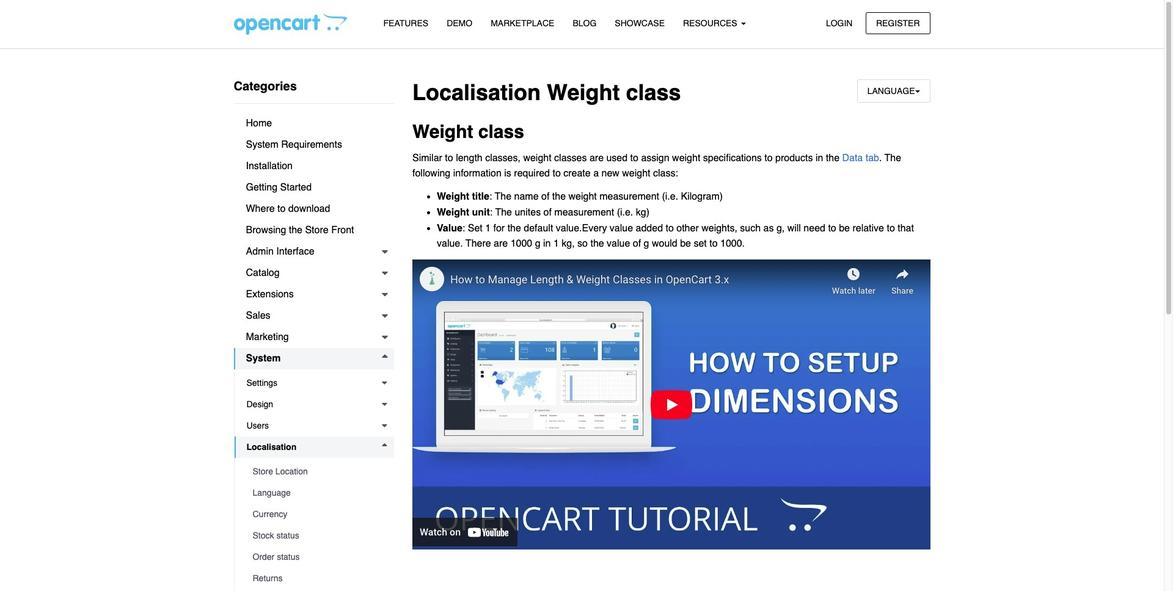 Task type: locate. For each thing, give the bounding box(es) containing it.
demo
[[447, 18, 473, 28]]

title
[[472, 192, 490, 203]]

the up the for
[[495, 207, 512, 218]]

0 vertical spatial localisation
[[413, 80, 541, 105]]

unites
[[515, 207, 541, 218]]

weight
[[523, 153, 552, 164], [672, 153, 701, 164], [622, 168, 651, 179], [569, 192, 597, 203]]

to right the where
[[278, 204, 286, 215]]

class
[[626, 80, 681, 105], [478, 121, 524, 143]]

need
[[804, 223, 826, 234]]

browsing the store front
[[246, 225, 354, 236]]

value left added
[[610, 223, 633, 234]]

weight up class: at the top of page
[[672, 153, 701, 164]]

status for stock status
[[276, 531, 299, 541]]

the right .
[[885, 153, 902, 164]]

1 vertical spatial the
[[495, 192, 512, 203]]

0 vertical spatial 1
[[485, 223, 491, 234]]

similar to length classes, weight classes are used to assign weight specifications to products in the data tab
[[413, 153, 879, 164]]

where to download link
[[234, 199, 394, 220]]

store location link
[[241, 461, 394, 483]]

0 vertical spatial are
[[590, 153, 604, 164]]

2 g from the left
[[644, 238, 649, 249]]

0 vertical spatial language
[[868, 86, 915, 96]]

marketing link
[[234, 327, 394, 348]]

following
[[413, 168, 451, 179]]

class:
[[653, 168, 678, 179]]

1 vertical spatial localisation
[[247, 442, 297, 452]]

(i.e. down class: at the top of page
[[662, 192, 679, 203]]

set
[[468, 223, 483, 234]]

be left the relative
[[839, 223, 850, 234]]

system down marketing
[[246, 353, 281, 364]]

to left create
[[553, 168, 561, 179]]

weight inside weight title : the name of the weight measurement (i.e. kilogram) weight unit : the unites of measurement (i.e. kg)
[[569, 192, 597, 203]]

the right title
[[495, 192, 512, 203]]

the right so
[[591, 238, 604, 249]]

: up unit
[[490, 192, 492, 203]]

1 horizontal spatial localisation
[[413, 80, 541, 105]]

sales
[[246, 310, 270, 321]]

0 horizontal spatial localisation
[[247, 442, 297, 452]]

1 system from the top
[[246, 139, 279, 150]]

in right products
[[816, 153, 823, 164]]

be
[[839, 223, 850, 234], [680, 238, 691, 249]]

opencart - open source shopping cart solution image
[[234, 13, 347, 35]]

name
[[514, 192, 539, 203]]

0 horizontal spatial g
[[535, 238, 541, 249]]

products
[[776, 153, 813, 164]]

measurement up value.every
[[555, 207, 614, 218]]

classes,
[[485, 153, 521, 164]]

0 horizontal spatial language
[[253, 488, 291, 498]]

demo link
[[438, 13, 482, 34]]

tab
[[866, 153, 879, 164]]

relative
[[853, 223, 884, 234]]

store left location
[[253, 467, 273, 477]]

installation link
[[234, 156, 394, 177]]

1 horizontal spatial be
[[839, 223, 850, 234]]

language for language link
[[253, 488, 291, 498]]

1 vertical spatial :
[[490, 207, 493, 218]]

0 horizontal spatial be
[[680, 238, 691, 249]]

1000
[[511, 238, 533, 249]]

store down where to download link at the left of page
[[305, 225, 329, 236]]

that
[[898, 223, 914, 234]]

in down default
[[543, 238, 551, 249]]

classes
[[554, 153, 587, 164]]

order
[[253, 553, 275, 562]]

features
[[384, 18, 429, 28]]

weight down create
[[569, 192, 597, 203]]

g down default
[[535, 238, 541, 249]]

catalog
[[246, 268, 280, 279]]

set
[[694, 238, 707, 249]]

register link
[[866, 12, 931, 34]]

to
[[445, 153, 453, 164], [631, 153, 639, 164], [765, 153, 773, 164], [553, 168, 561, 179], [278, 204, 286, 215], [666, 223, 674, 234], [828, 223, 837, 234], [887, 223, 895, 234], [710, 238, 718, 249]]

0 horizontal spatial store
[[253, 467, 273, 477]]

system requirements
[[246, 139, 342, 150]]

admin interface link
[[234, 241, 394, 263]]

similar
[[413, 153, 442, 164]]

0 vertical spatial class
[[626, 80, 681, 105]]

download
[[288, 204, 330, 215]]

0 vertical spatial value
[[610, 223, 633, 234]]

1 g from the left
[[535, 238, 541, 249]]

language button
[[857, 79, 931, 103]]

measurement up kg)
[[600, 192, 659, 203]]

the up interface
[[289, 225, 303, 236]]

:
[[490, 192, 492, 203], [490, 207, 493, 218], [463, 223, 465, 234]]

1 vertical spatial 1
[[554, 238, 559, 249]]

features link
[[374, 13, 438, 34]]

0 horizontal spatial in
[[543, 238, 551, 249]]

the right the for
[[508, 223, 521, 234]]

to inside . the following information is required to create a new weight class:
[[553, 168, 561, 179]]

be left set at the top of the page
[[680, 238, 691, 249]]

1 vertical spatial system
[[246, 353, 281, 364]]

0 horizontal spatial are
[[494, 238, 508, 249]]

are up a
[[590, 153, 604, 164]]

a
[[594, 168, 599, 179]]

login
[[826, 18, 853, 28]]

g down added
[[644, 238, 649, 249]]

0 vertical spatial in
[[816, 153, 823, 164]]

catalog link
[[234, 263, 394, 284]]

localisation for localisation weight class
[[413, 80, 541, 105]]

the down create
[[552, 192, 566, 203]]

value
[[610, 223, 633, 234], [607, 238, 630, 249]]

1 vertical spatial class
[[478, 121, 524, 143]]

requirements
[[281, 139, 342, 150]]

0 vertical spatial be
[[839, 223, 850, 234]]

front
[[331, 225, 354, 236]]

0 horizontal spatial 1
[[485, 223, 491, 234]]

1 vertical spatial language
[[253, 488, 291, 498]]

such
[[740, 223, 761, 234]]

0 horizontal spatial (i.e.
[[617, 207, 633, 218]]

1 vertical spatial (i.e.
[[617, 207, 633, 218]]

status up order status
[[276, 531, 299, 541]]

in
[[816, 153, 823, 164], [543, 238, 551, 249]]

0 vertical spatial (i.e.
[[662, 192, 679, 203]]

: inside : set 1 for the default value.every value added to other weights, such as g, will need to be relative to that value. there are 1000 g in 1 kg, so the value of g would be set to 1000.
[[463, 223, 465, 234]]

2 vertical spatial :
[[463, 223, 465, 234]]

language inside popup button
[[868, 86, 915, 96]]

1 vertical spatial status
[[277, 553, 300, 562]]

weight down similar to length classes, weight classes are used to assign weight specifications to products in the data tab
[[622, 168, 651, 179]]

started
[[280, 182, 312, 193]]

so
[[578, 238, 588, 249]]

system for system
[[246, 353, 281, 364]]

status down stock status
[[277, 553, 300, 562]]

1 vertical spatial are
[[494, 238, 508, 249]]

are down the for
[[494, 238, 508, 249]]

system
[[246, 139, 279, 150], [246, 353, 281, 364]]

: up there
[[490, 207, 493, 218]]

where
[[246, 204, 275, 215]]

localisation up weight class
[[413, 80, 541, 105]]

marketplace link
[[482, 13, 564, 34]]

design link
[[234, 394, 394, 416]]

the
[[885, 153, 902, 164], [495, 192, 512, 203], [495, 207, 512, 218]]

currency link
[[241, 504, 394, 526]]

localisation down users at the left bottom
[[247, 442, 297, 452]]

of up default
[[544, 207, 552, 218]]

1 left 'kg,'
[[554, 238, 559, 249]]

1 horizontal spatial g
[[644, 238, 649, 249]]

order status
[[253, 553, 300, 562]]

localisation
[[413, 80, 541, 105], [247, 442, 297, 452]]

home
[[246, 118, 272, 129]]

0 vertical spatial status
[[276, 531, 299, 541]]

1 vertical spatial in
[[543, 238, 551, 249]]

g
[[535, 238, 541, 249], [644, 238, 649, 249]]

2 vertical spatial of
[[633, 238, 641, 249]]

1 vertical spatial be
[[680, 238, 691, 249]]

0 vertical spatial the
[[885, 153, 902, 164]]

returns link
[[241, 568, 394, 590]]

is
[[504, 168, 511, 179]]

(i.e. left kg)
[[617, 207, 633, 218]]

the
[[826, 153, 840, 164], [552, 192, 566, 203], [508, 223, 521, 234], [289, 225, 303, 236], [591, 238, 604, 249]]

system down home
[[246, 139, 279, 150]]

of down added
[[633, 238, 641, 249]]

value right so
[[607, 238, 630, 249]]

1 horizontal spatial 1
[[554, 238, 559, 249]]

currency
[[253, 510, 287, 520]]

1 vertical spatial value
[[607, 238, 630, 249]]

1 left the for
[[485, 223, 491, 234]]

0 vertical spatial system
[[246, 139, 279, 150]]

of right name
[[542, 192, 550, 203]]

0 horizontal spatial class
[[478, 121, 524, 143]]

1 horizontal spatial store
[[305, 225, 329, 236]]

sales link
[[234, 306, 394, 327]]

to left products
[[765, 153, 773, 164]]

1 horizontal spatial (i.e.
[[662, 192, 679, 203]]

installation
[[246, 161, 293, 172]]

1000.
[[721, 238, 745, 249]]

1 horizontal spatial language
[[868, 86, 915, 96]]

: left set
[[463, 223, 465, 234]]

kg,
[[562, 238, 575, 249]]

will
[[788, 223, 801, 234]]

1 horizontal spatial class
[[626, 80, 681, 105]]

new
[[602, 168, 620, 179]]

2 system from the top
[[246, 353, 281, 364]]



Task type: describe. For each thing, give the bounding box(es) containing it.
0 vertical spatial store
[[305, 225, 329, 236]]

required
[[514, 168, 550, 179]]

unit
[[472, 207, 490, 218]]

the left the data
[[826, 153, 840, 164]]

added
[[636, 223, 663, 234]]

home link
[[234, 113, 394, 134]]

admin interface
[[246, 246, 314, 257]]

login link
[[816, 12, 863, 34]]

weight up required
[[523, 153, 552, 164]]

1 horizontal spatial are
[[590, 153, 604, 164]]

create
[[564, 168, 591, 179]]

assign
[[641, 153, 670, 164]]

would
[[652, 238, 678, 249]]

extensions
[[246, 289, 294, 300]]

: set 1 for the default value.every value added to other weights, such as g, will need to be relative to that value. there are 1000 g in 1 kg, so the value of g would be set to 1000.
[[437, 223, 914, 249]]

to inside where to download link
[[278, 204, 286, 215]]

kilogram)
[[681, 192, 723, 203]]

to left that
[[887, 223, 895, 234]]

users
[[247, 421, 269, 431]]

showcase link
[[606, 13, 674, 34]]

interface
[[276, 246, 314, 257]]

marketing
[[246, 332, 289, 343]]

system for system requirements
[[246, 139, 279, 150]]

blog
[[573, 18, 597, 28]]

getting started
[[246, 182, 312, 193]]

categories
[[234, 79, 297, 94]]

admin
[[246, 246, 274, 257]]

language for language popup button
[[868, 86, 915, 96]]

value.every
[[556, 223, 607, 234]]

stock status link
[[241, 526, 394, 547]]

information
[[453, 168, 502, 179]]

other
[[677, 223, 699, 234]]

register
[[876, 18, 920, 28]]

design
[[247, 400, 273, 409]]

localisation for localisation
[[247, 442, 297, 452]]

status for order status
[[277, 553, 300, 562]]

settings
[[247, 378, 278, 388]]

2 vertical spatial the
[[495, 207, 512, 218]]

localisation weight class
[[413, 80, 681, 105]]

order status link
[[241, 547, 394, 568]]

system link
[[234, 348, 394, 370]]

of inside : set 1 for the default value.every value added to other weights, such as g, will need to be relative to that value. there are 1000 g in 1 kg, so the value of g would be set to 1000.
[[633, 238, 641, 249]]

0 vertical spatial :
[[490, 192, 492, 203]]

used
[[607, 153, 628, 164]]

1 horizontal spatial in
[[816, 153, 823, 164]]

the inside . the following information is required to create a new weight class:
[[885, 153, 902, 164]]

resources link
[[674, 13, 755, 34]]

to right set at the top of the page
[[710, 238, 718, 249]]

resources
[[683, 18, 740, 28]]

default
[[524, 223, 553, 234]]

weights,
[[702, 223, 738, 234]]

g,
[[777, 223, 785, 234]]

stock status
[[253, 531, 299, 541]]

to left the length at top
[[445, 153, 453, 164]]

browsing
[[246, 225, 286, 236]]

getting started link
[[234, 177, 394, 199]]

1 vertical spatial of
[[544, 207, 552, 218]]

weight title : the name of the weight measurement (i.e. kilogram) weight unit : the unites of measurement (i.e. kg)
[[437, 192, 723, 218]]

where to download
[[246, 204, 330, 215]]

value.
[[437, 238, 463, 249]]

in inside : set 1 for the default value.every value added to other weights, such as g, will need to be relative to that value. there are 1000 g in 1 kg, so the value of g would be set to 1000.
[[543, 238, 551, 249]]

specifications
[[703, 153, 762, 164]]

store location
[[253, 467, 308, 477]]

value
[[437, 223, 463, 234]]

location
[[276, 467, 308, 477]]

to up would
[[666, 223, 674, 234]]

data tab link
[[843, 153, 879, 164]]

localisation link
[[234, 437, 394, 458]]

settings link
[[234, 373, 394, 394]]

1 vertical spatial measurement
[[555, 207, 614, 218]]

the inside weight title : the name of the weight measurement (i.e. kilogram) weight unit : the unites of measurement (i.e. kg)
[[552, 192, 566, 203]]

showcase
[[615, 18, 665, 28]]

are inside : set 1 for the default value.every value added to other weights, such as g, will need to be relative to that value. there are 1000 g in 1 kg, so the value of g would be set to 1000.
[[494, 238, 508, 249]]

marketplace
[[491, 18, 555, 28]]

returns
[[253, 574, 283, 584]]

data
[[843, 153, 863, 164]]

1 vertical spatial store
[[253, 467, 273, 477]]

browsing the store front link
[[234, 220, 394, 241]]

weight class
[[413, 121, 524, 143]]

weight inside . the following information is required to create a new weight class:
[[622, 168, 651, 179]]

length
[[456, 153, 483, 164]]

for
[[494, 223, 505, 234]]

getting
[[246, 182, 278, 193]]

kg)
[[636, 207, 650, 218]]

0 vertical spatial of
[[542, 192, 550, 203]]

as
[[764, 223, 774, 234]]

to right used
[[631, 153, 639, 164]]

extensions link
[[234, 284, 394, 306]]

. the following information is required to create a new weight class:
[[413, 153, 902, 179]]

0 vertical spatial measurement
[[600, 192, 659, 203]]

to right 'need'
[[828, 223, 837, 234]]

stock
[[253, 531, 274, 541]]



Task type: vqa. For each thing, say whether or not it's contained in the screenshot.
right Guide
no



